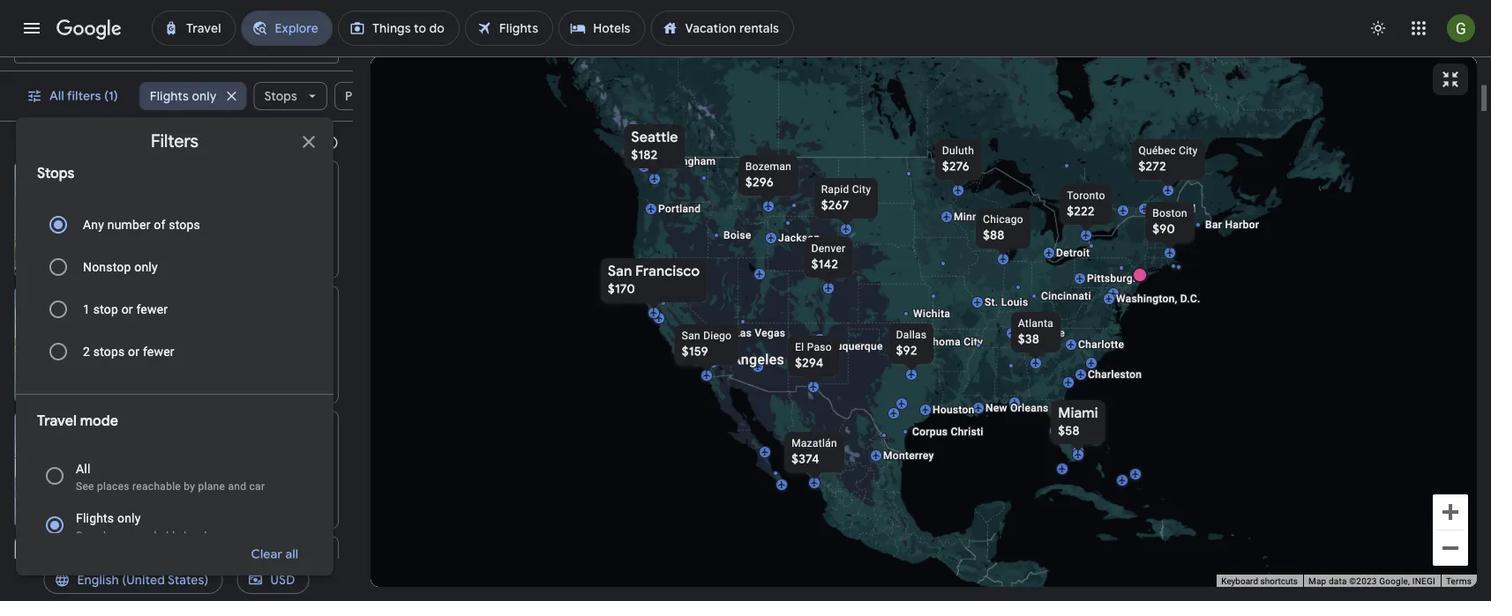 Task type: describe. For each thing, give the bounding box(es) containing it.
182 US dollars text field
[[631, 147, 658, 163]]

terms
[[1446, 577, 1472, 587]]

about these results image
[[310, 122, 352, 164]]

clear all button
[[230, 534, 319, 576]]

places inside flights only see places reachable by plane
[[97, 530, 130, 543]]

of
[[154, 218, 166, 232]]

92 US dollars text field
[[896, 343, 918, 359]]

stops inside popup button
[[264, 88, 297, 104]]

miami inside map region
[[1058, 405, 1099, 423]]

travel mode
[[37, 413, 118, 431]]

all for all see places reachable by plane and car
[[76, 462, 90, 477]]

nov
[[147, 571, 170, 585]]

$182
[[631, 147, 658, 163]]

montreal
[[1152, 203, 1196, 215]]

loading results progress bar
[[0, 56, 1491, 60]]

atlanta
[[1018, 318, 1054, 330]]

$294
[[795, 356, 824, 372]]

to
[[278, 380, 290, 393]]

any
[[83, 218, 104, 232]]

bar
[[1205, 219, 1222, 231]]

all see places reachable by plane and car
[[76, 462, 265, 493]]

$58
[[1058, 424, 1080, 439]]

english
[[77, 573, 119, 589]]

jan
[[147, 320, 168, 334]]

denver
[[812, 243, 846, 255]]

seattle
[[631, 128, 678, 146]]

diego
[[703, 330, 732, 342]]

orleans
[[1011, 402, 1049, 415]]

see inside the all see places reachable by plane and car
[[76, 481, 94, 493]]

usd
[[270, 573, 295, 589]]

québec city $272
[[1139, 145, 1198, 175]]

data
[[1329, 577, 1347, 587]]

1 vertical spatial stops
[[93, 345, 125, 359]]

rapid
[[821, 184, 849, 196]]

dallas $92
[[896, 329, 927, 359]]

stop
[[93, 302, 118, 317]]

cincinnati
[[1041, 290, 1091, 303]]

el paso $294
[[795, 342, 832, 372]]

el
[[795, 342, 804, 354]]

and
[[228, 481, 246, 493]]

(united
[[122, 573, 165, 589]]

washington, d.c.
[[1116, 293, 1201, 305]]

main menu image
[[21, 18, 42, 39]]

$88
[[983, 228, 1005, 244]]

nashville
[[1019, 327, 1065, 340]]

0 vertical spatial stops
[[169, 218, 200, 232]]

frontier image
[[147, 338, 161, 352]]

58 US dollars text field
[[1058, 424, 1080, 439]]

2
[[83, 345, 90, 359]]

city for $267
[[852, 184, 871, 196]]

shortcuts
[[1261, 577, 1298, 587]]

only for nonstop only
[[134, 260, 158, 274]]

wichita
[[913, 308, 951, 320]]

dallas
[[896, 329, 927, 342]]

stops option group
[[37, 204, 312, 373]]

spirit image
[[147, 589, 161, 602]]

about these results
[[220, 137, 317, 149]]

nov 23 – 29
[[147, 571, 215, 585]]

detroit
[[1056, 247, 1090, 259]]

new
[[986, 402, 1008, 415]]

travel mode option group
[[37, 452, 312, 551]]

albuquerque
[[820, 341, 883, 353]]

1 stop or fewer
[[83, 302, 168, 317]]

chicago $88
[[983, 214, 1024, 244]]

vegas
[[755, 327, 786, 340]]

all filters (1) button
[[16, 75, 132, 117]]

$272
[[1139, 159, 1167, 175]]

reachable inside the all see places reachable by plane and car
[[132, 481, 181, 493]]

keyboard shortcuts
[[1222, 577, 1298, 587]]

1
[[83, 302, 90, 317]]

houston
[[933, 404, 975, 417]]

88 US dollars text field
[[983, 228, 1005, 244]]

travel
[[37, 413, 77, 431]]

by inside the all see places reachable by plane and car
[[184, 481, 195, 493]]

map
[[1309, 577, 1327, 587]]

or for stops
[[128, 345, 140, 359]]

results
[[283, 137, 317, 149]]

nonstop only
[[83, 260, 158, 274]]

all for all filters (1)
[[49, 88, 64, 104]]

tampa
[[1063, 425, 1096, 438]]

las
[[734, 327, 752, 340]]

toronto $222
[[1067, 190, 1106, 220]]

keyboard shortcuts button
[[1222, 576, 1298, 588]]

price button
[[334, 75, 405, 117]]

nonstop for frontier image
[[169, 338, 217, 352]]

clear all
[[251, 547, 298, 563]]

2 stops or fewer
[[83, 345, 174, 359]]

boise
[[724, 229, 752, 242]]

duluth
[[942, 145, 974, 157]]

bellingham
[[660, 155, 716, 168]]

$90
[[1153, 222, 1175, 237]]

san for san francisco
[[608, 263, 632, 281]]

$276
[[942, 159, 970, 175]]

lauderdale
[[178, 300, 252, 319]]

fewer for 2 stops or fewer
[[143, 345, 174, 359]]

harbor
[[1225, 219, 1260, 231]]

number
[[107, 218, 151, 232]]

bozeman
[[746, 161, 792, 173]]

view smaller map image
[[1440, 69, 1461, 90]]

new orleans
[[986, 402, 1049, 415]]

oklahoma city
[[911, 336, 983, 349]]

flights only button
[[139, 75, 247, 117]]

flights only
[[150, 88, 217, 104]]

english (united states) button
[[44, 559, 223, 602]]



Task type: locate. For each thing, give the bounding box(es) containing it.
flights for flights only see places reachable by plane
[[76, 511, 114, 526]]

nonstop for frontier icon
[[169, 212, 217, 227]]

1 vertical spatial all
[[76, 462, 90, 477]]

flights up filters
[[150, 88, 189, 104]]

all inside button
[[49, 88, 64, 104]]

0 horizontal spatial stops
[[93, 345, 125, 359]]

fewer for 1 stop or fewer
[[136, 302, 168, 317]]

1 vertical spatial nonstop
[[83, 260, 131, 274]]

0 vertical spatial city
[[1179, 145, 1198, 157]]

272 US dollars text field
[[1139, 159, 1167, 175]]

san francisco $170
[[608, 263, 700, 297]]

fewer up jan
[[136, 302, 168, 317]]

2 reachable from the top
[[132, 530, 181, 543]]

nonstop down the 20 – 27,
[[169, 338, 217, 352]]

0 horizontal spatial san
[[608, 263, 632, 281]]

louis
[[1001, 297, 1029, 309]]

0 vertical spatial flights
[[150, 88, 189, 104]]

1 vertical spatial or
[[128, 345, 140, 359]]

inegi
[[1413, 577, 1436, 587]]

stops down 'all filters (1)' button
[[37, 165, 74, 183]]

267 US dollars text field
[[821, 198, 849, 214]]

2024
[[219, 320, 248, 334]]

nonstop button
[[14, 161, 339, 279], [14, 161, 339, 279]]

reachable up nov
[[132, 530, 181, 543]]

christi
[[951, 426, 984, 439]]

0 horizontal spatial all
[[49, 88, 64, 104]]

2 places from the top
[[97, 530, 130, 543]]

$222
[[1067, 204, 1095, 220]]

1 reachable from the top
[[132, 481, 181, 493]]

see
[[76, 481, 94, 493], [76, 530, 94, 543]]

flights inside flights only popup button
[[150, 88, 189, 104]]

by left the and
[[184, 481, 195, 493]]

flights for flights only
[[150, 88, 189, 104]]

$267
[[821, 198, 849, 214]]

1 vertical spatial san
[[682, 330, 701, 342]]

d.c.
[[1181, 293, 1201, 305]]

see inside flights only see places reachable by plane
[[76, 530, 94, 543]]

$374
[[792, 452, 820, 468]]

st.
[[985, 297, 999, 309]]

any number of stops
[[83, 218, 200, 232]]

0 vertical spatial nonstop
[[169, 212, 217, 227]]

only for flights only see places reachable by plane
[[117, 511, 141, 526]]

pittsburgh
[[1087, 273, 1139, 285]]

1 vertical spatial plane
[[198, 530, 225, 543]]

only down any number of stops
[[134, 260, 158, 274]]

0 horizontal spatial stops
[[37, 165, 74, 183]]

minneapolis
[[954, 211, 1015, 223]]

bozeman $296
[[746, 161, 792, 191]]

or left frontier image
[[128, 345, 140, 359]]

google,
[[1380, 577, 1410, 587]]

142 US dollars text field
[[812, 257, 839, 273]]

oklahoma
[[911, 336, 961, 349]]

$92
[[896, 343, 918, 359]]

mazatlán $374
[[792, 438, 837, 468]]

miami right "to"
[[293, 380, 324, 393]]

1 plane from the top
[[198, 481, 225, 493]]

1 vertical spatial by
[[184, 530, 195, 543]]

to miami
[[278, 380, 324, 393]]

chicago
[[983, 214, 1024, 226]]

by inside flights only see places reachable by plane
[[184, 530, 195, 543]]

city
[[1179, 145, 1198, 157], [852, 184, 871, 196], [964, 336, 983, 349]]

san up 170 us dollars text field
[[608, 263, 632, 281]]

las vegas
[[734, 327, 786, 340]]

1 by from the top
[[184, 481, 195, 493]]

usd button
[[237, 559, 309, 602]]

only inside 'stops' option group
[[134, 260, 158, 274]]

portland
[[658, 203, 701, 215]]

city right oklahoma
[[964, 336, 983, 349]]

flights only see places reachable by plane
[[76, 511, 225, 543]]

all down travel mode
[[76, 462, 90, 477]]

$170
[[608, 282, 635, 297]]

toronto
[[1067, 190, 1106, 202]]

san for san diego
[[682, 330, 701, 342]]

places inside the all see places reachable by plane and car
[[97, 481, 130, 493]]

0 vertical spatial or
[[122, 302, 133, 317]]

276 US dollars text field
[[942, 159, 970, 175]]

jackson
[[778, 232, 820, 244]]

1 horizontal spatial san
[[682, 330, 701, 342]]

mode
[[80, 413, 118, 431]]

1 vertical spatial see
[[76, 530, 94, 543]]

see up "english"
[[76, 530, 94, 543]]

rapid city $267
[[821, 184, 871, 214]]

see down travel mode
[[76, 481, 94, 493]]

places up "english"
[[97, 530, 130, 543]]

159 US dollars text field
[[682, 344, 709, 360]]

0 vertical spatial miami
[[293, 380, 324, 393]]

stops button
[[254, 75, 327, 117]]

plane inside flights only see places reachable by plane
[[198, 530, 225, 543]]

2 vertical spatial nonstop
[[169, 338, 217, 352]]

2 vertical spatial only
[[117, 511, 141, 526]]

only up filters
[[192, 88, 217, 104]]

plane inside the all see places reachable by plane and car
[[198, 481, 225, 493]]

1 vertical spatial fewer
[[143, 345, 174, 359]]

flights up "english"
[[76, 511, 114, 526]]

1 vertical spatial stops
[[37, 165, 74, 183]]

reachable up flights only see places reachable by plane
[[132, 481, 181, 493]]

1 vertical spatial places
[[97, 530, 130, 543]]

english (united states)
[[77, 573, 209, 589]]

filters
[[151, 130, 199, 152]]

2 horizontal spatial city
[[1179, 145, 1198, 157]]

374 US dollars text field
[[792, 452, 820, 468]]

stops right the 2
[[93, 345, 125, 359]]

1 vertical spatial miami
[[1058, 405, 1099, 423]]

los
[[704, 352, 728, 368]]

boston
[[1153, 207, 1188, 220]]

san inside 'san diego $159'
[[682, 330, 701, 342]]

nonstop
[[169, 212, 217, 227], [83, 260, 131, 274], [169, 338, 217, 352]]

stops right "of"
[[169, 218, 200, 232]]

close dialog image
[[298, 131, 319, 153]]

1 horizontal spatial miami
[[1058, 405, 1099, 423]]

all filters (1)
[[49, 88, 118, 104]]

0 vertical spatial plane
[[198, 481, 225, 493]]

or for stop
[[122, 302, 133, 317]]

1 vertical spatial flights
[[76, 511, 114, 526]]

1 horizontal spatial city
[[964, 336, 983, 349]]

2 see from the top
[[76, 530, 94, 543]]

0 vertical spatial fewer
[[136, 302, 168, 317]]

0 vertical spatial stops
[[264, 88, 297, 104]]

1 see from the top
[[76, 481, 94, 493]]

all inside the all see places reachable by plane and car
[[76, 462, 90, 477]]

170 US dollars text field
[[608, 282, 635, 297]]

frontier image
[[147, 213, 161, 227]]

québec
[[1139, 145, 1176, 157]]

corpus
[[912, 426, 948, 439]]

corpus christi
[[912, 426, 984, 439]]

about
[[220, 137, 250, 149]]

1 vertical spatial reachable
[[132, 530, 181, 543]]

0 vertical spatial places
[[97, 481, 130, 493]]

mazatlán
[[792, 438, 837, 450]]

plane
[[198, 481, 225, 493], [198, 530, 225, 543]]

222 US dollars text field
[[1067, 204, 1095, 220]]

change appearance image
[[1357, 7, 1400, 49]]

only inside popup button
[[192, 88, 217, 104]]

clear
[[251, 547, 282, 563]]

all left filters at top
[[49, 88, 64, 104]]

only for flights only
[[192, 88, 217, 104]]

boston $90
[[1153, 207, 1188, 237]]

$296
[[746, 175, 774, 191]]

city inside rapid city $267
[[852, 184, 871, 196]]

1 vertical spatial only
[[134, 260, 158, 274]]

plane left the and
[[198, 481, 225, 493]]

charleston
[[1088, 369, 1142, 381]]

0 vertical spatial only
[[192, 88, 217, 104]]

states)
[[168, 573, 209, 589]]

map region
[[302, 46, 1491, 602]]

washington,
[[1116, 293, 1178, 305]]

0 vertical spatial by
[[184, 481, 195, 493]]

charlotte
[[1078, 339, 1124, 351]]

1 horizontal spatial flights
[[150, 88, 189, 104]]

by up 23 – 29
[[184, 530, 195, 543]]

fewer down jan
[[143, 345, 174, 359]]

only inside flights only see places reachable by plane
[[117, 511, 141, 526]]

flights inside flights only see places reachable by plane
[[76, 511, 114, 526]]

2 vertical spatial city
[[964, 336, 983, 349]]

san inside san francisco $170
[[608, 263, 632, 281]]

denver $142
[[812, 243, 846, 273]]

0 vertical spatial san
[[608, 263, 632, 281]]

city right rapid
[[852, 184, 871, 196]]

1 vertical spatial city
[[852, 184, 871, 196]]

90 US dollars text field
[[1153, 222, 1175, 237]]

nonstop right "of"
[[169, 212, 217, 227]]

0 vertical spatial see
[[76, 481, 94, 493]]

0 vertical spatial reachable
[[132, 481, 181, 493]]

miami up tampa
[[1058, 405, 1099, 423]]

only
[[192, 88, 217, 104], [134, 260, 158, 274], [117, 511, 141, 526]]

0 horizontal spatial city
[[852, 184, 871, 196]]

these
[[253, 137, 280, 149]]

296 US dollars text field
[[746, 175, 774, 191]]

places
[[97, 481, 130, 493], [97, 530, 130, 543]]

only down the all see places reachable by plane and car at the bottom left of page
[[117, 511, 141, 526]]

stops
[[169, 218, 200, 232], [93, 345, 125, 359]]

0 horizontal spatial miami
[[293, 380, 324, 393]]

reachable inside flights only see places reachable by plane
[[132, 530, 181, 543]]

los angeles
[[704, 352, 785, 368]]

0 horizontal spatial flights
[[76, 511, 114, 526]]

or right stop
[[122, 302, 133, 317]]

stops up about these results
[[264, 88, 297, 104]]

stops
[[264, 88, 297, 104], [37, 165, 74, 183]]

map data ©2023 google, inegi
[[1309, 577, 1436, 587]]

flights
[[150, 88, 189, 104], [76, 511, 114, 526]]

1 horizontal spatial stops
[[169, 218, 200, 232]]

nonstop up stop
[[83, 260, 131, 274]]

2 by from the top
[[184, 530, 195, 543]]

san up '$159'
[[682, 330, 701, 342]]

294 US dollars text field
[[795, 356, 824, 372]]

places up flights only see places reachable by plane
[[97, 481, 130, 493]]

1 horizontal spatial all
[[76, 462, 90, 477]]

city right québec at the right top
[[1179, 145, 1198, 157]]

all
[[49, 88, 64, 104], [76, 462, 90, 477]]

city for $272
[[1179, 145, 1198, 157]]

1 places from the top
[[97, 481, 130, 493]]

price
[[345, 88, 375, 104]]

38 US dollars text field
[[1018, 332, 1040, 348]]

1 horizontal spatial stops
[[264, 88, 297, 104]]

$38
[[1018, 332, 1040, 348]]

duluth $276
[[942, 145, 974, 175]]

bar harbor
[[1205, 219, 1260, 231]]

reachable
[[132, 481, 181, 493], [132, 530, 181, 543]]

nonstop inside 'stops' option group
[[83, 260, 131, 274]]

2 plane from the top
[[198, 530, 225, 543]]

city inside québec city $272
[[1179, 145, 1198, 157]]

plane up 23 – 29
[[198, 530, 225, 543]]

st. louis
[[985, 297, 1029, 309]]

0 vertical spatial all
[[49, 88, 64, 104]]

or
[[122, 302, 133, 317], [128, 345, 140, 359]]



Task type: vqa. For each thing, say whether or not it's contained in the screenshot.
Monterrey
yes



